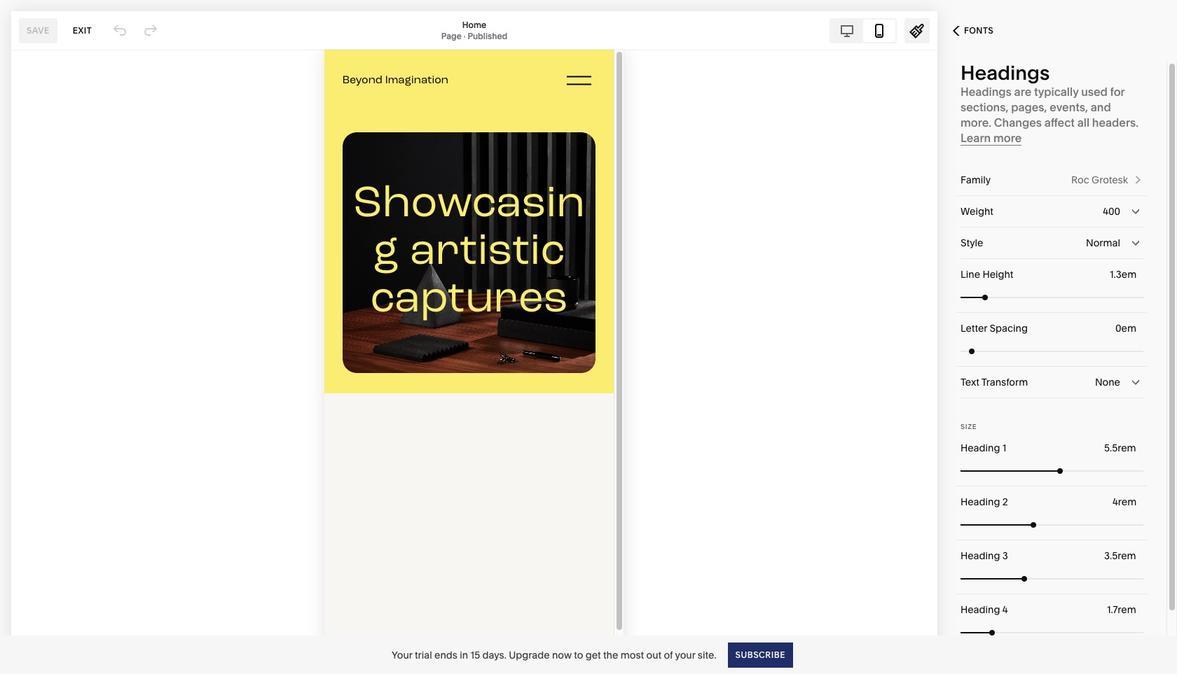 Task type: describe. For each thing, give the bounding box(es) containing it.
1
[[1003, 442, 1007, 455]]

roc grotesk
[[1072, 174, 1128, 186]]

text
[[961, 376, 980, 389]]

learn
[[961, 131, 991, 145]]

grotesk
[[1092, 174, 1128, 186]]

Heading 2 range field
[[961, 510, 1144, 541]]

heading for heading 1
[[961, 442, 1000, 455]]

400
[[1103, 205, 1121, 218]]

Heading 1 range field
[[961, 456, 1144, 487]]

home
[[462, 19, 487, 30]]

headers.
[[1093, 116, 1139, 130]]

15
[[471, 649, 480, 662]]

1 headings from the top
[[961, 61, 1050, 85]]

heading for heading 3
[[961, 550, 1000, 563]]

published
[[468, 30, 508, 41]]

spacing
[[990, 322, 1028, 335]]

headings headings are typically used for sections, pages, events, and more. changes affect all headers. learn more
[[961, 61, 1139, 145]]

family
[[961, 174, 991, 186]]

weight
[[961, 205, 994, 218]]

roc
[[1072, 174, 1090, 186]]

more
[[994, 131, 1022, 145]]

upgrade
[[509, 649, 550, 662]]

sections,
[[961, 100, 1009, 114]]

heading 1
[[961, 442, 1007, 455]]

letter
[[961, 322, 988, 335]]

days.
[[483, 649, 507, 662]]

the
[[603, 649, 618, 662]]

affect
[[1045, 116, 1075, 130]]

Letter Spacing text field
[[1116, 321, 1140, 336]]

Heading 3 range field
[[961, 564, 1144, 595]]

2
[[1003, 496, 1008, 509]]

learn more link
[[961, 131, 1022, 146]]

3
[[1003, 550, 1008, 563]]

all
[[1078, 116, 1090, 130]]

events,
[[1050, 100, 1089, 114]]

Heading 2 text field
[[1113, 495, 1140, 510]]

·
[[464, 30, 466, 41]]

Letter Spacing range field
[[961, 336, 1144, 367]]

page
[[441, 30, 462, 41]]



Task type: locate. For each thing, give the bounding box(es) containing it.
save
[[27, 25, 50, 35]]

Heading 4 text field
[[1107, 603, 1140, 618]]

4 heading from the top
[[961, 604, 1000, 617]]

Heading 1 text field
[[1105, 441, 1140, 456]]

Heading 4 range field
[[961, 618, 1144, 649]]

2 headings from the top
[[961, 85, 1012, 99]]

heading
[[961, 442, 1000, 455], [961, 496, 1000, 509], [961, 550, 1000, 563], [961, 604, 1000, 617]]

heading left the 3
[[961, 550, 1000, 563]]

fonts
[[964, 25, 994, 36]]

of
[[664, 649, 673, 662]]

letter spacing
[[961, 322, 1028, 335]]

height
[[983, 268, 1014, 281]]

None field
[[961, 196, 1144, 227], [961, 228, 1144, 259], [961, 367, 1144, 398], [961, 196, 1144, 227], [961, 228, 1144, 259], [961, 367, 1144, 398]]

heading 4
[[961, 604, 1008, 617]]

normal
[[1086, 237, 1121, 250]]

most
[[621, 649, 644, 662]]

for
[[1111, 85, 1125, 99]]

now
[[552, 649, 572, 662]]

line
[[961, 268, 981, 281]]

trial
[[415, 649, 432, 662]]

size
[[961, 423, 977, 431]]

get
[[586, 649, 601, 662]]

your
[[392, 649, 413, 662]]

changes
[[994, 116, 1042, 130]]

Line Height range field
[[961, 282, 1144, 313]]

heading 2
[[961, 496, 1008, 509]]

used
[[1082, 85, 1108, 99]]

heading for heading 4
[[961, 604, 1000, 617]]

exit button
[[65, 18, 100, 43]]

and
[[1091, 100, 1111, 114]]

3 heading from the top
[[961, 550, 1000, 563]]

to
[[574, 649, 583, 662]]

exit
[[73, 25, 92, 35]]

tab list
[[831, 19, 896, 42]]

line height
[[961, 268, 1014, 281]]

fonts button
[[938, 15, 1009, 46]]

subscribe
[[736, 650, 786, 661]]

heading left 2
[[961, 496, 1000, 509]]

site.
[[698, 649, 717, 662]]

Line Height text field
[[1110, 267, 1140, 282]]

heading left '1'
[[961, 442, 1000, 455]]

are
[[1015, 85, 1032, 99]]

pages,
[[1012, 100, 1048, 114]]

home page · published
[[441, 19, 508, 41]]

subscribe button
[[728, 643, 793, 668]]

typically
[[1035, 85, 1079, 99]]

2 heading from the top
[[961, 496, 1000, 509]]

heading for heading 2
[[961, 496, 1000, 509]]

headings
[[961, 61, 1050, 85], [961, 85, 1012, 99]]

heading 3
[[961, 550, 1008, 563]]

your
[[675, 649, 696, 662]]

ends
[[435, 649, 458, 662]]

Heading 3 text field
[[1105, 549, 1140, 564]]

transform
[[982, 376, 1028, 389]]

more.
[[961, 116, 992, 130]]

in
[[460, 649, 468, 662]]

text transform
[[961, 376, 1028, 389]]

out
[[647, 649, 662, 662]]

save button
[[19, 18, 57, 43]]

none
[[1096, 376, 1121, 389]]

style
[[961, 237, 984, 250]]

heading left "4"
[[961, 604, 1000, 617]]

your trial ends in 15 days. upgrade now to get the most out of your site.
[[392, 649, 717, 662]]

4
[[1003, 604, 1008, 617]]

1 heading from the top
[[961, 442, 1000, 455]]



Task type: vqa. For each thing, say whether or not it's contained in the screenshot.
Hide
no



